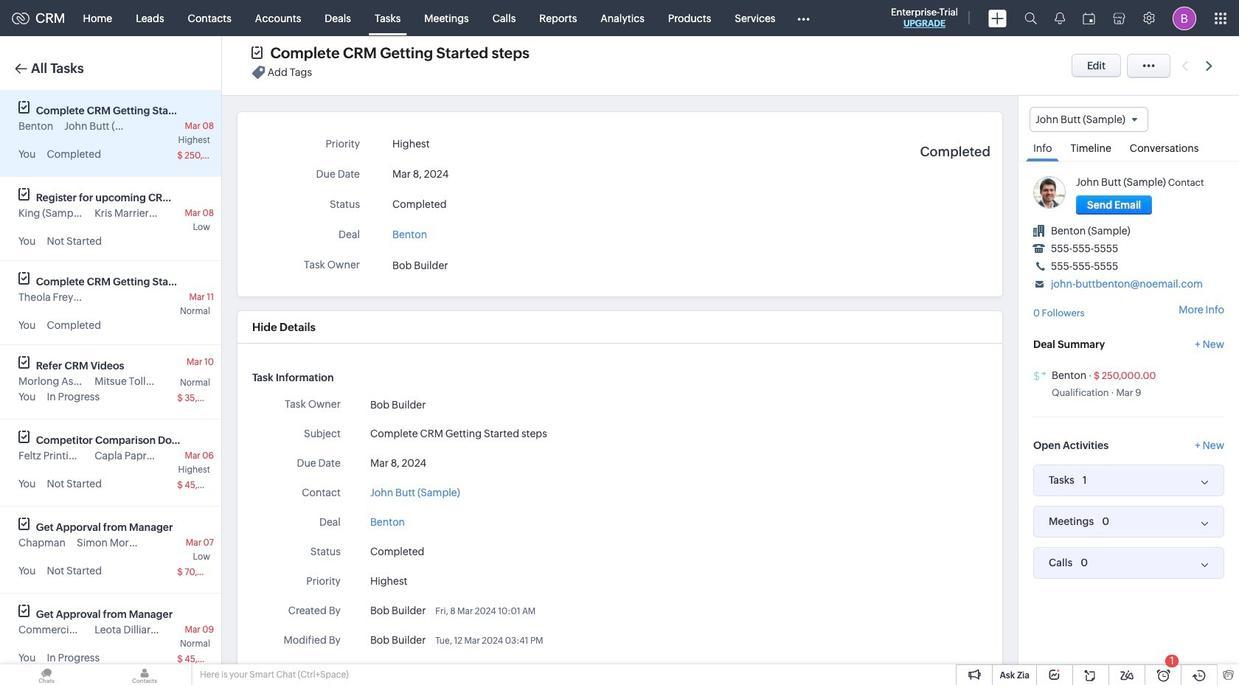 Task type: describe. For each thing, give the bounding box(es) containing it.
search image
[[1025, 12, 1038, 24]]

calendar image
[[1083, 12, 1096, 24]]

contacts image
[[98, 665, 191, 686]]

profile element
[[1165, 0, 1206, 36]]

logo image
[[12, 12, 30, 24]]

previous record image
[[1182, 61, 1189, 70]]

signals image
[[1055, 12, 1066, 24]]



Task type: locate. For each thing, give the bounding box(es) containing it.
search element
[[1016, 0, 1046, 36]]

create menu element
[[980, 0, 1016, 36]]

signals element
[[1046, 0, 1074, 36]]

chats image
[[0, 665, 93, 686]]

profile image
[[1173, 6, 1197, 30]]

create menu image
[[989, 9, 1007, 27]]

None field
[[1030, 107, 1149, 132]]

None button
[[1077, 196, 1153, 215]]

Other Modules field
[[788, 6, 820, 30]]

next record image
[[1207, 61, 1216, 70]]



Task type: vqa. For each thing, say whether or not it's contained in the screenshot.
the topmost the Chat
no



